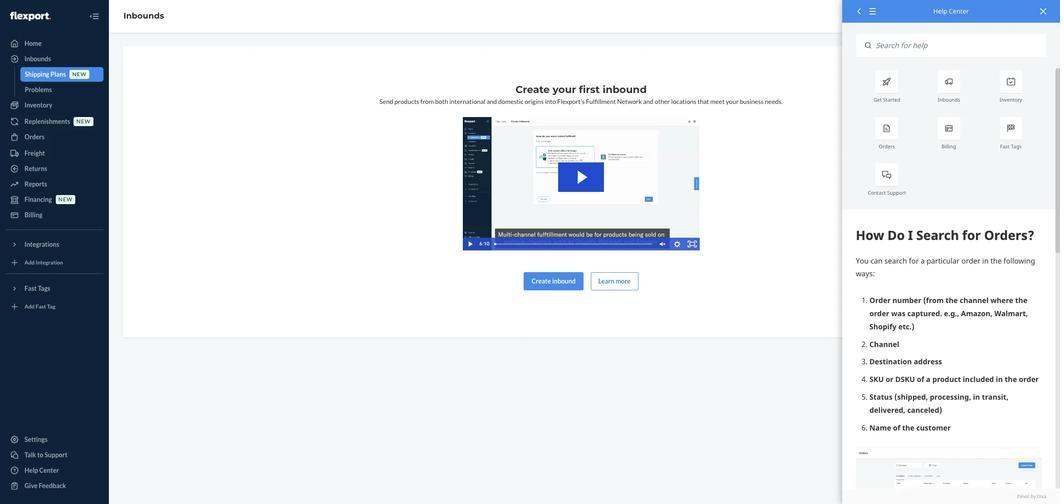 Task type: vqa. For each thing, say whether or not it's contained in the screenshot.
Enter Payment Information "Information"
no



Task type: describe. For each thing, give the bounding box(es) containing it.
get
[[874, 96, 882, 103]]

inbound inside button
[[552, 277, 576, 285]]

help center link
[[5, 463, 103, 478]]

1 horizontal spatial inbounds
[[123, 11, 164, 21]]

add integration link
[[5, 255, 103, 270]]

fast tags button
[[5, 281, 103, 296]]

tags inside "dropdown button"
[[38, 285, 50, 292]]

talk to support
[[25, 451, 67, 459]]

video element
[[463, 117, 700, 250]]

0 vertical spatial tags
[[1011, 143, 1022, 150]]

integrations
[[25, 241, 59, 248]]

needs.
[[765, 98, 783, 105]]

shipping
[[25, 70, 49, 78]]

locations
[[671, 98, 696, 105]]

2 vertical spatial inbounds
[[938, 96, 960, 103]]

financing
[[25, 196, 52, 203]]

contact
[[868, 189, 886, 196]]

replenishments
[[25, 118, 70, 125]]

to
[[37, 451, 43, 459]]

learn
[[598, 277, 614, 285]]

create inbound button
[[524, 272, 583, 290]]

add for add fast tag
[[25, 303, 35, 310]]

0 horizontal spatial inbounds
[[25, 55, 51, 63]]

problems
[[25, 86, 52, 93]]

reports
[[25, 180, 47, 188]]

0 vertical spatial fast tags
[[1000, 143, 1022, 150]]

add fast tag
[[25, 303, 55, 310]]

new for financing
[[58, 196, 73, 203]]

2 vertical spatial fast
[[36, 303, 46, 310]]

1 vertical spatial help
[[25, 466, 38, 474]]

create for your
[[515, 83, 550, 96]]

learn more
[[598, 277, 631, 285]]

settings
[[25, 436, 48, 443]]

settings link
[[5, 432, 103, 447]]

get started
[[874, 96, 900, 103]]

first
[[579, 83, 600, 96]]

home
[[25, 39, 42, 47]]

0 vertical spatial support
[[887, 189, 906, 196]]

1 horizontal spatial billing
[[942, 143, 956, 150]]

more
[[616, 277, 631, 285]]

talk to support button
[[5, 448, 103, 462]]

close navigation image
[[89, 11, 100, 22]]

from
[[420, 98, 434, 105]]

add integration
[[25, 259, 63, 266]]

other
[[655, 98, 670, 105]]

1 vertical spatial inbounds link
[[5, 52, 103, 66]]

2 and from the left
[[643, 98, 653, 105]]

products
[[394, 98, 419, 105]]

flexport's
[[557, 98, 585, 105]]

create for inbound
[[532, 277, 551, 285]]

inbound inside create your first inbound send products from both international and domestic origins into flexport's fulfillment network and other locations that meet your business needs.
[[603, 83, 647, 96]]

flexport logo image
[[10, 12, 51, 21]]

new for shipping plans
[[72, 71, 87, 78]]

1 horizontal spatial inventory
[[1000, 96, 1022, 103]]

into
[[545, 98, 556, 105]]

1 and from the left
[[487, 98, 497, 105]]

send
[[379, 98, 393, 105]]

create inbound
[[532, 277, 576, 285]]

plans
[[51, 70, 66, 78]]

both
[[435, 98, 448, 105]]

0 vertical spatial help center
[[933, 7, 969, 15]]

international
[[449, 98, 485, 105]]



Task type: locate. For each thing, give the bounding box(es) containing it.
0 vertical spatial inbounds link
[[123, 11, 164, 21]]

feedback
[[39, 482, 66, 490]]

1 horizontal spatial your
[[726, 98, 739, 105]]

1 horizontal spatial fast tags
[[1000, 143, 1022, 150]]

orders
[[25, 133, 45, 141], [879, 143, 895, 150]]

new for replenishments
[[76, 118, 91, 125]]

1 vertical spatial billing
[[25, 211, 42, 219]]

0 horizontal spatial center
[[39, 466, 59, 474]]

new up orders link
[[76, 118, 91, 125]]

integrations button
[[5, 237, 103, 252]]

1 horizontal spatial center
[[949, 7, 969, 15]]

help center up search search field
[[933, 7, 969, 15]]

support down settings link
[[45, 451, 67, 459]]

problems link
[[20, 83, 103, 97]]

1 vertical spatial inbound
[[552, 277, 576, 285]]

freight link
[[5, 146, 103, 161]]

0 vertical spatial new
[[72, 71, 87, 78]]

fast
[[1000, 143, 1010, 150], [25, 285, 37, 292], [36, 303, 46, 310]]

1 vertical spatial center
[[39, 466, 59, 474]]

1 vertical spatial inbounds
[[25, 55, 51, 63]]

contact support
[[868, 189, 906, 196]]

0 horizontal spatial support
[[45, 451, 67, 459]]

1 vertical spatial orders
[[879, 143, 895, 150]]

learn more button
[[591, 272, 638, 290]]

inbounds
[[123, 11, 164, 21], [25, 55, 51, 63], [938, 96, 960, 103]]

1 vertical spatial tags
[[38, 285, 50, 292]]

inbound left learn
[[552, 277, 576, 285]]

create your first inbound send products from both international and domestic origins into flexport's fulfillment network and other locations that meet your business needs.
[[379, 83, 783, 105]]

0 horizontal spatial billing
[[25, 211, 42, 219]]

business
[[740, 98, 764, 105]]

1 vertical spatial add
[[25, 303, 35, 310]]

1 horizontal spatial orders
[[879, 143, 895, 150]]

Search search field
[[871, 34, 1046, 57]]

add fast tag link
[[5, 300, 103, 314]]

your up flexport's
[[553, 83, 576, 96]]

home link
[[5, 36, 103, 51]]

create
[[515, 83, 550, 96], [532, 277, 551, 285]]

2 add from the top
[[25, 303, 35, 310]]

1 horizontal spatial inbounds link
[[123, 11, 164, 21]]

inbound up network
[[603, 83, 647, 96]]

meet
[[710, 98, 725, 105]]

add for add integration
[[25, 259, 35, 266]]

returns
[[25, 165, 47, 172]]

give
[[25, 482, 38, 490]]

fast tags inside "dropdown button"
[[25, 285, 50, 292]]

help
[[933, 7, 947, 15], [25, 466, 38, 474]]

1 vertical spatial help center
[[25, 466, 59, 474]]

that
[[698, 98, 709, 105]]

billing
[[942, 143, 956, 150], [25, 211, 42, 219]]

0 horizontal spatial help center
[[25, 466, 59, 474]]

domestic
[[498, 98, 524, 105]]

freight
[[25, 149, 45, 157]]

center down talk to support
[[39, 466, 59, 474]]

1 horizontal spatial help center
[[933, 7, 969, 15]]

0 vertical spatial add
[[25, 259, 35, 266]]

1 add from the top
[[25, 259, 35, 266]]

center
[[949, 7, 969, 15], [39, 466, 59, 474]]

shipping plans
[[25, 70, 66, 78]]

2 vertical spatial new
[[58, 196, 73, 203]]

integration
[[36, 259, 63, 266]]

started
[[883, 96, 900, 103]]

1 horizontal spatial help
[[933, 7, 947, 15]]

new right plans
[[72, 71, 87, 78]]

elevio by dixa
[[1017, 493, 1046, 499]]

0 vertical spatial inbounds
[[123, 11, 164, 21]]

your
[[553, 83, 576, 96], [726, 98, 739, 105]]

billing link
[[5, 208, 103, 222]]

0 vertical spatial create
[[515, 83, 550, 96]]

by
[[1031, 493, 1036, 499]]

talk
[[25, 451, 36, 459]]

inbounds link
[[123, 11, 164, 21], [5, 52, 103, 66]]

0 horizontal spatial fast tags
[[25, 285, 50, 292]]

inventory link
[[5, 98, 103, 113]]

add left "tag"
[[25, 303, 35, 310]]

1 vertical spatial support
[[45, 451, 67, 459]]

add
[[25, 259, 35, 266], [25, 303, 35, 310]]

fast tags
[[1000, 143, 1022, 150], [25, 285, 50, 292]]

help up give
[[25, 466, 38, 474]]

new down reports link
[[58, 196, 73, 203]]

create inside button
[[532, 277, 551, 285]]

1 horizontal spatial tags
[[1011, 143, 1022, 150]]

1 horizontal spatial inbound
[[603, 83, 647, 96]]

returns link
[[5, 162, 103, 176]]

tag
[[47, 303, 55, 310]]

1 vertical spatial new
[[76, 118, 91, 125]]

new
[[72, 71, 87, 78], [76, 118, 91, 125], [58, 196, 73, 203]]

and
[[487, 98, 497, 105], [643, 98, 653, 105]]

elevio
[[1017, 493, 1030, 499]]

support
[[887, 189, 906, 196], [45, 451, 67, 459]]

2 horizontal spatial inbounds
[[938, 96, 960, 103]]

0 horizontal spatial your
[[553, 83, 576, 96]]

help center down to at the bottom of page
[[25, 466, 59, 474]]

and left other
[[643, 98, 653, 105]]

0 horizontal spatial orders
[[25, 133, 45, 141]]

fast inside "dropdown button"
[[25, 285, 37, 292]]

elevio by dixa link
[[856, 493, 1046, 500]]

1 vertical spatial fast
[[25, 285, 37, 292]]

1 vertical spatial fast tags
[[25, 285, 50, 292]]

0 horizontal spatial inventory
[[25, 101, 52, 109]]

0 vertical spatial inbound
[[603, 83, 647, 96]]

1 vertical spatial your
[[726, 98, 739, 105]]

fulfillment
[[586, 98, 616, 105]]

0 horizontal spatial tags
[[38, 285, 50, 292]]

your right meet
[[726, 98, 739, 105]]

support inside talk to support button
[[45, 451, 67, 459]]

0 horizontal spatial and
[[487, 98, 497, 105]]

0 vertical spatial center
[[949, 7, 969, 15]]

0 vertical spatial your
[[553, 83, 576, 96]]

orders link
[[5, 130, 103, 144]]

1 vertical spatial create
[[532, 277, 551, 285]]

network
[[617, 98, 642, 105]]

create inside create your first inbound send products from both international and domestic origins into flexport's fulfillment network and other locations that meet your business needs.
[[515, 83, 550, 96]]

inventory
[[1000, 96, 1022, 103], [25, 101, 52, 109]]

video thumbnail image
[[463, 117, 700, 250], [463, 117, 700, 250]]

1 horizontal spatial and
[[643, 98, 653, 105]]

origins
[[525, 98, 544, 105]]

help center
[[933, 7, 969, 15], [25, 466, 59, 474]]

give feedback button
[[5, 479, 103, 493]]

1 horizontal spatial support
[[887, 189, 906, 196]]

inbound
[[603, 83, 647, 96], [552, 277, 576, 285]]

0 horizontal spatial inbounds link
[[5, 52, 103, 66]]

center up search search field
[[949, 7, 969, 15]]

support right contact in the right of the page
[[887, 189, 906, 196]]

0 vertical spatial fast
[[1000, 143, 1010, 150]]

0 vertical spatial orders
[[25, 133, 45, 141]]

0 horizontal spatial help
[[25, 466, 38, 474]]

add left integration
[[25, 259, 35, 266]]

dixa
[[1037, 493, 1046, 499]]

help up search search field
[[933, 7, 947, 15]]

and left domestic
[[487, 98, 497, 105]]

0 horizontal spatial inbound
[[552, 277, 576, 285]]

0 vertical spatial help
[[933, 7, 947, 15]]

give feedback
[[25, 482, 66, 490]]

center inside 'help center' link
[[39, 466, 59, 474]]

tags
[[1011, 143, 1022, 150], [38, 285, 50, 292]]

0 vertical spatial billing
[[942, 143, 956, 150]]

reports link
[[5, 177, 103, 191]]



